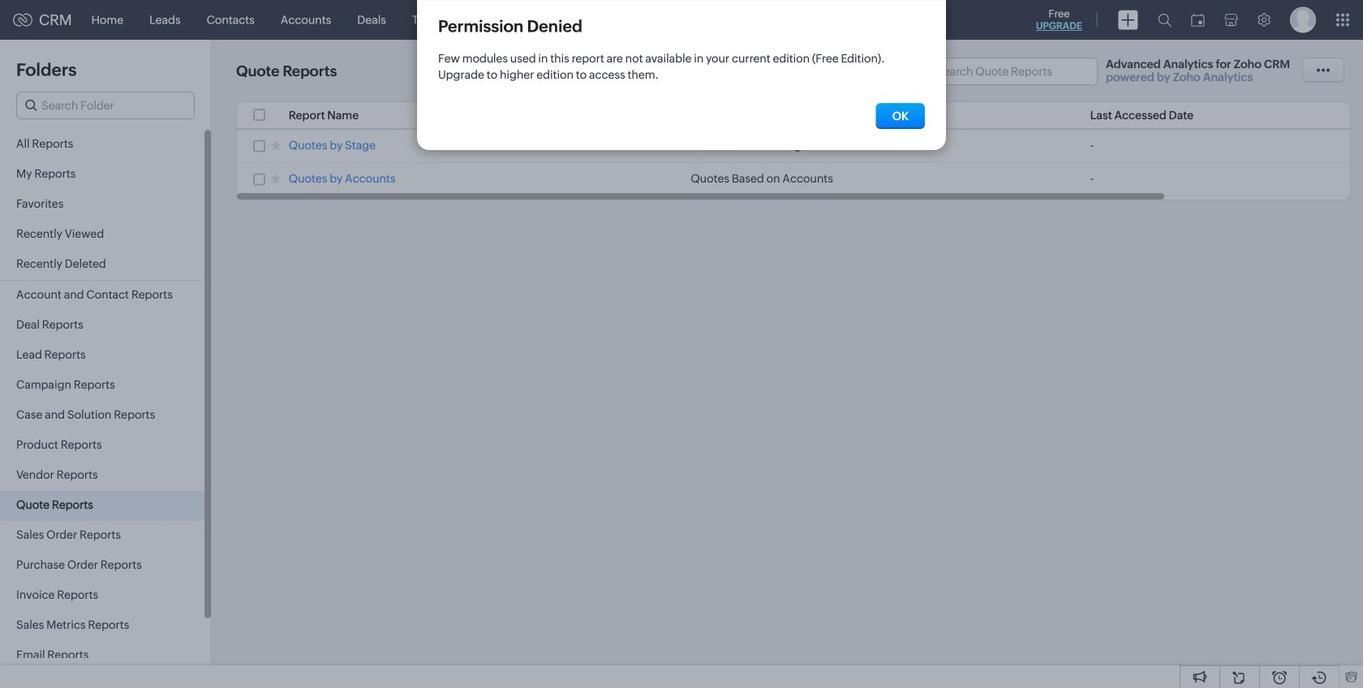 Task type: vqa. For each thing, say whether or not it's contained in the screenshot.
the Calendar icon
yes



Task type: describe. For each thing, give the bounding box(es) containing it.
Search Quote Reports text field
[[912, 58, 1097, 84]]

logo image
[[13, 13, 32, 26]]

profile image
[[1291, 7, 1317, 33]]



Task type: locate. For each thing, give the bounding box(es) containing it.
calendar image
[[1192, 13, 1205, 26]]

search image
[[1158, 13, 1172, 27]]

search element
[[1149, 0, 1182, 40]]

profile element
[[1281, 0, 1326, 39]]

Search Folder text field
[[17, 93, 194, 119]]



